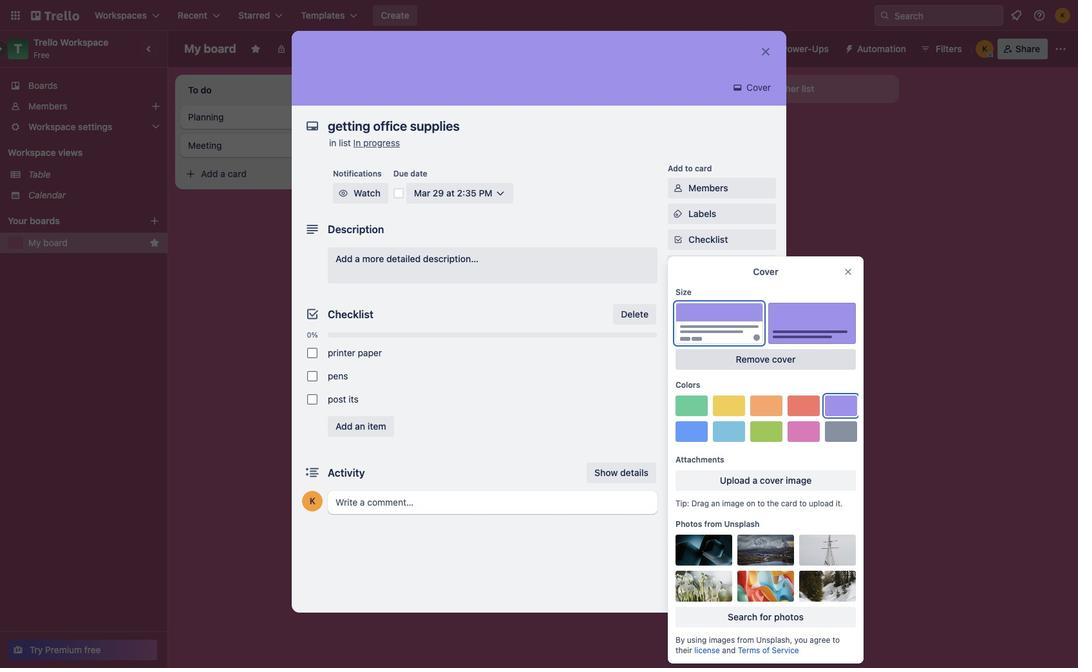 Task type: describe. For each thing, give the bounding box(es) containing it.
size
[[676, 287, 692, 297]]

make template link
[[668, 514, 777, 535]]

cover link
[[728, 77, 779, 98]]

show
[[595, 467, 618, 478]]

1 horizontal spatial an
[[712, 499, 720, 508]]

search image
[[880, 10, 891, 21]]

this card is a template.
[[387, 198, 471, 208]]

supplies
[[429, 135, 464, 146]]

description
[[328, 224, 384, 235]]

add to card
[[668, 164, 712, 173]]

0 horizontal spatial power-
[[668, 344, 695, 354]]

post its
[[328, 394, 359, 405]]

power- inside button
[[782, 43, 812, 54]]

1 horizontal spatial kendallparks02 (kendallparks02) image
[[976, 40, 994, 58]]

pens
[[328, 371, 348, 381]]

back to home image
[[31, 5, 79, 26]]

custom fields button
[[668, 311, 777, 323]]

1 vertical spatial list
[[339, 137, 351, 148]]

image for cover
[[786, 475, 812, 486]]

sm image for watch
[[337, 187, 350, 200]]

description…
[[423, 253, 479, 264]]

sm image for make template
[[672, 518, 685, 531]]

license link
[[695, 646, 720, 655]]

1 vertical spatial ups
[[695, 344, 710, 354]]

add a card button for right create from template… image
[[546, 106, 688, 126]]

sm image for automation
[[840, 39, 858, 57]]

mar 29 at 2:35 pm
[[414, 188, 493, 198]]

upload a cover image button
[[676, 470, 856, 491]]

add an item
[[336, 421, 386, 432]]

test prototype link
[[371, 180, 521, 193]]

terms of service link
[[738, 646, 800, 655]]

29 for mar 29 at 2:35 pm
[[433, 188, 444, 198]]

try premium free button
[[8, 640, 157, 661]]

ups inside button
[[812, 43, 829, 54]]

Mar 29 checkbox
[[371, 150, 416, 165]]

star or unstar board image
[[250, 44, 261, 54]]

0 notifications image
[[1009, 8, 1025, 23]]

more
[[362, 253, 384, 264]]

add a more detailed description… link
[[328, 247, 658, 284]]

an inside button
[[355, 421, 365, 432]]

0 vertical spatial cover
[[773, 354, 796, 365]]

1 vertical spatial my
[[28, 237, 41, 248]]

mar for mar 29 at 2:35 pm
[[414, 188, 431, 198]]

remove
[[736, 354, 770, 365]]

meeting link
[[188, 139, 338, 152]]

printer paper checkbox
[[307, 348, 318, 358]]

image for an
[[723, 499, 745, 508]]

sm image inside 'cover' link
[[732, 81, 744, 94]]

printer paper
[[328, 347, 382, 358]]

1 vertical spatial cover
[[754, 266, 779, 277]]

template.
[[437, 198, 471, 208]]

attachments
[[676, 455, 725, 465]]

sm image for move
[[672, 467, 685, 479]]

to inside by using images from unsplash, you agree to their
[[833, 635, 840, 645]]

upload
[[809, 499, 834, 508]]

trello workspace link
[[34, 37, 108, 48]]

1 vertical spatial create from template… image
[[330, 169, 340, 179]]

copy link
[[668, 488, 777, 509]]

delete link
[[614, 304, 657, 325]]

Mark due date as complete checkbox
[[394, 188, 404, 198]]

mar for mar 29
[[387, 152, 401, 162]]

t link
[[8, 39, 28, 59]]

planning
[[188, 111, 224, 122]]

date
[[411, 169, 428, 179]]

open information menu image
[[1034, 9, 1047, 22]]

by using images from unsplash, you agree to their
[[676, 635, 840, 655]]

add power-ups link
[[668, 358, 777, 379]]

sm image for copy
[[672, 492, 685, 505]]

members for leftmost members link
[[28, 101, 67, 111]]

sm image for members
[[672, 182, 685, 195]]

office
[[403, 135, 427, 146]]

is
[[423, 198, 429, 208]]

test prototype
[[371, 181, 432, 192]]

automation button
[[840, 39, 914, 59]]

mar 29
[[387, 152, 412, 162]]

0 vertical spatial cover
[[744, 82, 771, 93]]

post
[[328, 394, 346, 405]]

t
[[14, 41, 22, 56]]

its
[[349, 394, 359, 405]]

license and terms of service
[[695, 646, 800, 655]]

2 vertical spatial ups
[[738, 363, 755, 374]]

board inside text field
[[204, 42, 236, 55]]

details
[[621, 467, 649, 478]]

to right on on the bottom of page
[[758, 499, 765, 508]]

in progress link
[[354, 137, 400, 148]]

2:35
[[457, 188, 477, 198]]

attachment
[[689, 285, 739, 296]]

upload
[[720, 475, 751, 486]]

add another list
[[748, 83, 815, 94]]

my board inside my board link
[[28, 237, 68, 248]]

29 for mar 29
[[403, 152, 412, 162]]

post its checkbox
[[307, 394, 318, 405]]

pm
[[479, 188, 493, 198]]

1 vertical spatial add a card
[[201, 168, 247, 179]]

by
[[676, 635, 685, 645]]

mar 29 at 2:35 pm button
[[406, 183, 513, 204]]

2 vertical spatial power-
[[708, 363, 738, 374]]

0 horizontal spatial checklist
[[328, 309, 374, 320]]

license
[[695, 646, 720, 655]]

add button button
[[668, 411, 777, 432]]

1 horizontal spatial add a card button
[[363, 223, 505, 244]]

0 horizontal spatial board
[[43, 237, 68, 248]]

at
[[447, 188, 455, 198]]

calendar link
[[28, 189, 160, 202]]

getting
[[371, 135, 401, 146]]

workspace inside the trello workspace free
[[60, 37, 108, 48]]

copy
[[689, 493, 711, 504]]

1 horizontal spatial add a card
[[384, 227, 430, 238]]

1 vertical spatial cover
[[760, 475, 784, 486]]

search for photos button
[[676, 607, 856, 628]]

unsplash
[[725, 519, 760, 529]]

pens checkbox
[[307, 371, 318, 381]]

make template
[[689, 519, 752, 530]]

filters button
[[917, 39, 966, 59]]

images
[[709, 635, 735, 645]]

private button
[[269, 39, 329, 59]]

0%
[[307, 331, 318, 339]]

edit card image
[[512, 111, 522, 122]]

in
[[329, 137, 337, 148]]

progress
[[363, 137, 400, 148]]

getting office supplies
[[371, 135, 464, 146]]

add board image
[[150, 216, 160, 226]]

on
[[747, 499, 756, 508]]

remove cover
[[736, 354, 796, 365]]

notifications
[[333, 169, 382, 179]]

1 horizontal spatial members link
[[668, 178, 777, 198]]

sm image for labels
[[672, 208, 685, 220]]



Task type: locate. For each thing, give the bounding box(es) containing it.
share button down "archive" link
[[668, 572, 777, 592]]

share down archive
[[689, 576, 714, 587]]

workspace right the trello
[[60, 37, 108, 48]]

try
[[30, 644, 43, 655]]

mar inside button
[[414, 188, 431, 198]]

0 horizontal spatial share
[[689, 576, 714, 587]]

colors
[[676, 380, 701, 390]]

power-ups inside button
[[782, 43, 829, 54]]

due date
[[394, 169, 428, 179]]

premium
[[45, 644, 82, 655]]

using
[[687, 635, 707, 645]]

from inside by using images from unsplash, you agree to their
[[738, 635, 755, 645]]

your boards with 1 items element
[[8, 213, 130, 229]]

add a more detailed description…
[[336, 253, 479, 264]]

checklist group
[[302, 342, 658, 411]]

2 vertical spatial add a card
[[384, 227, 430, 238]]

members
[[28, 101, 67, 111], [689, 182, 729, 193]]

2 horizontal spatial power-
[[782, 43, 812, 54]]

1 vertical spatial members
[[689, 182, 729, 193]]

watch button
[[333, 183, 388, 204]]

my left star or unstar board icon
[[184, 42, 201, 55]]

sm image down actions on the bottom
[[672, 467, 685, 479]]

1 vertical spatial share
[[689, 576, 714, 587]]

prototype
[[391, 181, 432, 192]]

workspace up table
[[8, 147, 56, 158]]

0 horizontal spatial 29
[[403, 152, 412, 162]]

0 vertical spatial list
[[802, 83, 815, 94]]

mar
[[387, 152, 401, 162], [414, 188, 431, 198]]

terms
[[738, 646, 761, 655]]

views
[[58, 147, 83, 158]]

create button
[[373, 5, 417, 26]]

0 vertical spatial ups
[[812, 43, 829, 54]]

private
[[292, 43, 321, 54]]

your boards
[[8, 215, 60, 226]]

my
[[184, 42, 201, 55], [28, 237, 41, 248]]

0 horizontal spatial add a card button
[[180, 164, 322, 184]]

1 horizontal spatial power-ups
[[782, 43, 829, 54]]

0 horizontal spatial share button
[[668, 572, 777, 592]]

1 vertical spatial board
[[43, 237, 68, 248]]

a
[[586, 110, 591, 121], [220, 168, 225, 179], [431, 198, 435, 208], [403, 227, 408, 238], [355, 253, 360, 264], [753, 475, 758, 486]]

kendallparks02 (kendallparks02) image
[[1056, 8, 1071, 23]]

board
[[204, 42, 236, 55], [43, 237, 68, 248]]

members for right members link
[[689, 182, 729, 193]]

another
[[767, 83, 800, 94]]

primary element
[[0, 0, 1079, 31]]

share button down 0 notifications image
[[998, 39, 1048, 59]]

archive link
[[668, 546, 777, 566]]

29 left at
[[433, 188, 444, 198]]

1 sm image from the top
[[672, 182, 685, 195]]

list right another
[[802, 83, 815, 94]]

0 vertical spatial from
[[705, 519, 723, 529]]

create from template… image up add to card
[[696, 111, 706, 121]]

0 vertical spatial power-ups
[[782, 43, 829, 54]]

add an item button
[[328, 416, 394, 437]]

2 horizontal spatial add a card button
[[546, 106, 688, 126]]

0 vertical spatial image
[[786, 475, 812, 486]]

0 vertical spatial mar
[[387, 152, 401, 162]]

checklist inside button
[[689, 234, 728, 245]]

1 horizontal spatial power-
[[708, 363, 738, 374]]

move link
[[668, 463, 777, 483]]

sm image inside 'labels' link
[[672, 208, 685, 220]]

workspace
[[60, 37, 108, 48], [8, 147, 56, 158]]

automation down "search" image
[[858, 43, 907, 54]]

1 vertical spatial an
[[712, 499, 720, 508]]

0 vertical spatial an
[[355, 421, 365, 432]]

5 sm image from the top
[[672, 550, 685, 563]]

power-ups up add another list button
[[782, 43, 829, 54]]

mar inside checkbox
[[387, 152, 401, 162]]

sm image right power-ups button
[[840, 39, 858, 57]]

automation inside 'button'
[[858, 43, 907, 54]]

show menu image
[[1055, 43, 1068, 55]]

custom
[[689, 311, 722, 322]]

sm image inside copy 'link'
[[672, 492, 685, 505]]

to
[[685, 164, 693, 173], [758, 499, 765, 508], [800, 499, 807, 508], [833, 635, 840, 645]]

checklist down labels in the right of the page
[[689, 234, 728, 245]]

1 horizontal spatial my board
[[184, 42, 236, 55]]

1 vertical spatial add a card button
[[180, 164, 322, 184]]

add a card button for the bottom create from template… image
[[180, 164, 322, 184]]

members down boards
[[28, 101, 67, 111]]

power-
[[782, 43, 812, 54], [668, 344, 695, 354], [708, 363, 738, 374]]

2 horizontal spatial ups
[[812, 43, 829, 54]]

1 horizontal spatial members
[[689, 182, 729, 193]]

an left item
[[355, 421, 365, 432]]

my inside text field
[[184, 42, 201, 55]]

create from template… image down in
[[330, 169, 340, 179]]

members link down boards
[[0, 96, 168, 117]]

your
[[8, 215, 27, 226]]

template
[[714, 519, 752, 530]]

remove cover button
[[676, 349, 856, 370]]

1 vertical spatial mar
[[414, 188, 431, 198]]

sm image inside make template link
[[672, 518, 685, 531]]

0 vertical spatial my board
[[184, 42, 236, 55]]

boards
[[28, 80, 58, 91]]

cover up the
[[760, 475, 784, 486]]

sm image left add another list
[[732, 81, 744, 94]]

upload a cover image
[[720, 475, 812, 486]]

sm image left watch
[[337, 187, 350, 200]]

mar down the date
[[414, 188, 431, 198]]

due
[[394, 169, 409, 179]]

planning link
[[188, 111, 338, 124]]

cover
[[744, 82, 771, 93], [754, 266, 779, 277]]

1 vertical spatial members link
[[668, 178, 777, 198]]

trello workspace free
[[34, 37, 108, 60]]

my board link
[[28, 237, 144, 249]]

add inside button
[[336, 421, 353, 432]]

custom fields
[[689, 311, 749, 322]]

this
[[387, 198, 402, 208]]

0 horizontal spatial members link
[[0, 96, 168, 117]]

my down "your boards"
[[28, 237, 41, 248]]

0 vertical spatial automation
[[858, 43, 907, 54]]

power-ups down custom
[[668, 344, 710, 354]]

move
[[689, 467, 712, 478]]

0 horizontal spatial mar
[[387, 152, 401, 162]]

and
[[723, 646, 736, 655]]

labels link
[[668, 204, 777, 224]]

0 vertical spatial kendallparks02 (kendallparks02) image
[[976, 40, 994, 58]]

checklist up printer paper
[[328, 309, 374, 320]]

Board name text field
[[178, 39, 243, 59]]

sm image inside members link
[[672, 182, 685, 195]]

list right in
[[339, 137, 351, 148]]

a inside button
[[753, 475, 758, 486]]

4 sm image from the top
[[672, 518, 685, 531]]

list inside add another list button
[[802, 83, 815, 94]]

1 horizontal spatial share
[[1016, 43, 1041, 54]]

to left upload
[[800, 499, 807, 508]]

29 inside checkbox
[[403, 152, 412, 162]]

1 horizontal spatial ups
[[738, 363, 755, 374]]

1 horizontal spatial mar
[[414, 188, 431, 198]]

0 horizontal spatial power-ups
[[668, 344, 710, 354]]

0 vertical spatial checklist
[[689, 234, 728, 245]]

0 horizontal spatial ups
[[695, 344, 710, 354]]

1 horizontal spatial checklist
[[689, 234, 728, 245]]

3 sm image from the top
[[672, 492, 685, 505]]

0 horizontal spatial add a card
[[201, 168, 247, 179]]

sm image inside automation 'button'
[[840, 39, 858, 57]]

item
[[368, 421, 386, 432]]

0 horizontal spatial automation
[[668, 396, 712, 405]]

1 vertical spatial share button
[[668, 572, 777, 592]]

for
[[760, 612, 772, 623]]

meeting
[[188, 140, 222, 151]]

0 horizontal spatial my
[[28, 237, 41, 248]]

card
[[594, 110, 613, 121], [695, 164, 712, 173], [228, 168, 247, 179], [404, 198, 420, 208], [411, 227, 430, 238], [782, 499, 798, 508]]

starred icon image
[[150, 238, 160, 248]]

1 horizontal spatial from
[[738, 635, 755, 645]]

filters
[[936, 43, 963, 54]]

0 vertical spatial create from template… image
[[696, 111, 706, 121]]

1 horizontal spatial create from template… image
[[696, 111, 706, 121]]

members up labels in the right of the page
[[689, 182, 729, 193]]

labels
[[689, 208, 717, 219]]

0 vertical spatial share
[[1016, 43, 1041, 54]]

cover up "attachment" button
[[754, 266, 779, 277]]

tip: drag an image on to the card to upload it.
[[676, 499, 843, 508]]

show details
[[595, 467, 649, 478]]

1 vertical spatial from
[[738, 635, 755, 645]]

archive
[[689, 550, 721, 561]]

of
[[763, 646, 770, 655]]

cover down power-ups button
[[744, 82, 771, 93]]

sm image
[[672, 182, 685, 195], [672, 467, 685, 479], [672, 492, 685, 505], [672, 518, 685, 531], [672, 550, 685, 563]]

activity
[[328, 467, 365, 479]]

0 vertical spatial board
[[204, 42, 236, 55]]

1 horizontal spatial automation
[[858, 43, 907, 54]]

photos from unsplash
[[676, 519, 760, 529]]

getting office supplies link
[[371, 134, 521, 147]]

boards link
[[0, 75, 168, 96]]

0 vertical spatial my
[[184, 42, 201, 55]]

1 vertical spatial automation
[[668, 396, 712, 405]]

sm image down tip:
[[672, 518, 685, 531]]

1 horizontal spatial workspace
[[60, 37, 108, 48]]

image
[[786, 475, 812, 486], [723, 499, 745, 508]]

1
[[511, 198, 515, 208]]

sm image for archive
[[672, 550, 685, 563]]

an right drag
[[712, 499, 720, 508]]

0 vertical spatial share button
[[998, 39, 1048, 59]]

1 vertical spatial kendallparks02 (kendallparks02) image
[[302, 491, 323, 512]]

1 vertical spatial power-
[[668, 344, 695, 354]]

share
[[1016, 43, 1041, 54], [689, 576, 714, 587]]

0 horizontal spatial image
[[723, 499, 745, 508]]

sm image down add to card
[[672, 182, 685, 195]]

sm image inside "archive" link
[[672, 550, 685, 563]]

members link up 'labels' link
[[668, 178, 777, 198]]

sm image inside move link
[[672, 467, 685, 479]]

0 vertical spatial workspace
[[60, 37, 108, 48]]

1 horizontal spatial share button
[[998, 39, 1048, 59]]

sm image left copy
[[672, 492, 685, 505]]

agree
[[810, 635, 831, 645]]

show details link
[[587, 463, 657, 483]]

their
[[676, 646, 693, 655]]

create
[[381, 10, 410, 21]]

free
[[34, 50, 50, 60]]

0 vertical spatial members
[[28, 101, 67, 111]]

share button
[[998, 39, 1048, 59], [668, 572, 777, 592]]

watch
[[354, 188, 381, 198]]

1 vertical spatial checklist
[[328, 309, 374, 320]]

Write a comment text field
[[328, 491, 658, 514]]

image left on on the bottom of page
[[723, 499, 745, 508]]

tip:
[[676, 499, 690, 508]]

29 inside button
[[433, 188, 444, 198]]

my board down boards
[[28, 237, 68, 248]]

sm image inside watch button
[[337, 187, 350, 200]]

automation
[[858, 43, 907, 54], [668, 396, 712, 405]]

0 horizontal spatial kendallparks02 (kendallparks02) image
[[302, 491, 323, 512]]

kendallparks02 (kendallparks02) image
[[976, 40, 994, 58], [302, 491, 323, 512]]

to up labels in the right of the page
[[685, 164, 693, 173]]

create from template… image
[[696, 111, 706, 121], [330, 169, 340, 179]]

my board left star or unstar board icon
[[184, 42, 236, 55]]

calendar
[[28, 189, 66, 200]]

29 up due date on the left of the page
[[403, 152, 412, 162]]

0 vertical spatial add a card
[[567, 110, 613, 121]]

2 vertical spatial add a card button
[[363, 223, 505, 244]]

make
[[689, 519, 712, 530]]

cover right remove
[[773, 354, 796, 365]]

image up upload
[[786, 475, 812, 486]]

board down boards
[[43, 237, 68, 248]]

sm image
[[840, 39, 858, 57], [732, 81, 744, 94], [337, 187, 350, 200], [672, 208, 685, 220]]

0 horizontal spatial list
[[339, 137, 351, 148]]

2 sm image from the top
[[672, 467, 685, 479]]

1 vertical spatial workspace
[[8, 147, 56, 158]]

image inside button
[[786, 475, 812, 486]]

2 horizontal spatial add a card
[[567, 110, 613, 121]]

0 vertical spatial power-
[[782, 43, 812, 54]]

0 vertical spatial members link
[[0, 96, 168, 117]]

0 vertical spatial add a card button
[[546, 106, 688, 126]]

0 horizontal spatial my board
[[28, 237, 68, 248]]

1 horizontal spatial board
[[204, 42, 236, 55]]

my board
[[184, 42, 236, 55], [28, 237, 68, 248]]

automation down colors
[[668, 396, 712, 405]]

photos
[[775, 612, 804, 623]]

printer
[[328, 347, 356, 358]]

ups
[[812, 43, 829, 54], [695, 344, 710, 354], [738, 363, 755, 374]]

board left star or unstar board icon
[[204, 42, 236, 55]]

add another list button
[[724, 75, 900, 103]]

mar up due
[[387, 152, 401, 162]]

1 horizontal spatial image
[[786, 475, 812, 486]]

0 horizontal spatial create from template… image
[[330, 169, 340, 179]]

1 horizontal spatial my
[[184, 42, 201, 55]]

1 vertical spatial power-ups
[[668, 344, 710, 354]]

checklist
[[689, 234, 728, 245], [328, 309, 374, 320]]

1 horizontal spatial list
[[802, 83, 815, 94]]

sm image left labels in the right of the page
[[672, 208, 685, 220]]

0 horizontal spatial from
[[705, 519, 723, 529]]

an
[[355, 421, 365, 432], [712, 499, 720, 508]]

0 horizontal spatial workspace
[[8, 147, 56, 158]]

checklist button
[[668, 229, 777, 250]]

0 horizontal spatial an
[[355, 421, 365, 432]]

1 vertical spatial image
[[723, 499, 745, 508]]

Search field
[[891, 6, 1003, 25]]

table link
[[28, 168, 160, 181]]

0 horizontal spatial members
[[28, 101, 67, 111]]

to right 'agree'
[[833, 635, 840, 645]]

my board inside my board text field
[[184, 42, 236, 55]]

sm image left archive
[[672, 550, 685, 563]]

unsplash,
[[757, 635, 793, 645]]

None text field
[[322, 115, 747, 138]]

share left show menu image
[[1016, 43, 1041, 54]]

photos
[[676, 519, 703, 529]]

switch to… image
[[9, 9, 22, 22]]

0 vertical spatial 29
[[403, 152, 412, 162]]



Task type: vqa. For each thing, say whether or not it's contained in the screenshot.
1st buttons, from left
no



